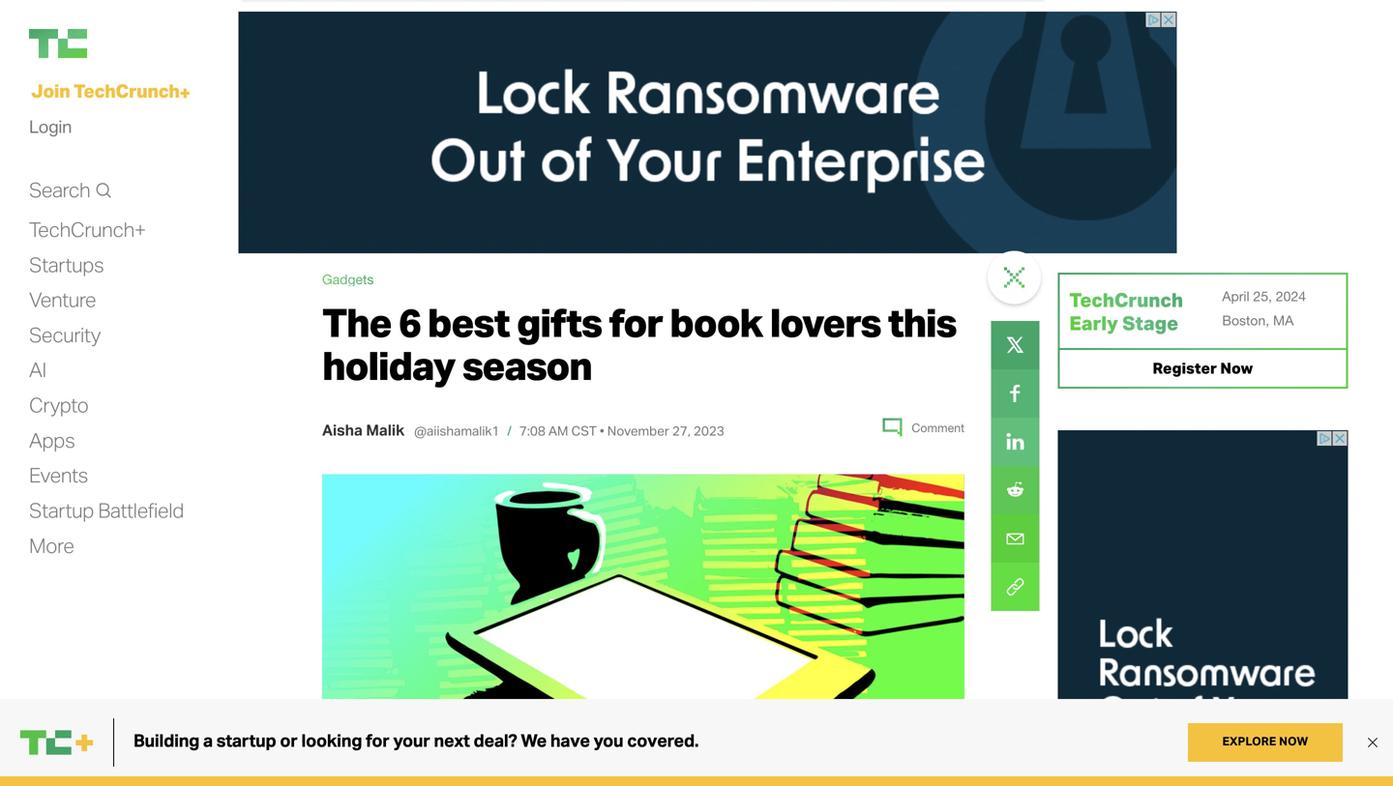 Task type: describe. For each thing, give the bounding box(es) containing it.
colorful illustration of kindle, coffee cup and paper books image
[[322, 475, 965, 787]]

now
[[1221, 359, 1254, 378]]

techcrunch image
[[29, 29, 87, 58]]

venture
[[29, 287, 96, 312]]

•
[[600, 423, 605, 440]]

aiishamalik1
[[427, 423, 500, 440]]

close screen button
[[991, 254, 1039, 302]]

for
[[609, 298, 663, 347]]

techcrunch link
[[29, 29, 223, 58]]

book
[[670, 298, 763, 347]]

share on facebook image
[[992, 370, 1040, 418]]

+
[[180, 81, 190, 104]]

6
[[399, 298, 421, 347]]

login
[[29, 116, 72, 137]]

holiday
[[322, 341, 455, 390]]

security
[[29, 322, 101, 347]]

november
[[608, 423, 670, 440]]

facebook link
[[992, 370, 1040, 418]]

startups link
[[29, 252, 104, 278]]

share on x image
[[992, 321, 1040, 370]]

malik
[[366, 421, 405, 440]]

login link
[[29, 111, 72, 142]]

comment image
[[883, 419, 903, 438]]

ai link
[[29, 357, 46, 384]]

events
[[29, 463, 88, 488]]

security link
[[29, 322, 101, 348]]

the 6 best gifts for book lovers this holiday season
[[322, 298, 957, 390]]

x link
[[992, 321, 1040, 370]]

share on reddit image
[[992, 467, 1040, 515]]

register now
[[1153, 359, 1254, 378]]

7:08
[[520, 423, 546, 440]]

ma
[[1274, 312, 1294, 328]]

events link
[[29, 463, 88, 489]]

techcrunch early stage
[[1070, 288, 1184, 335]]

share on linkedin image
[[992, 418, 1040, 467]]

techcrunch inside join techcrunch +
[[74, 79, 180, 102]]

27,
[[673, 423, 691, 440]]

search image
[[95, 181, 111, 200]]

1 horizontal spatial techcrunch
[[1070, 288, 1184, 312]]

copy share link image
[[992, 563, 1040, 612]]

the
[[322, 298, 391, 347]]

startup battlefield
[[29, 498, 184, 523]]

more link
[[29, 533, 74, 559]]

gadgets link
[[322, 272, 374, 287]]

apps
[[29, 428, 75, 453]]

early
[[1070, 311, 1119, 335]]

ai
[[29, 357, 46, 383]]

register now link
[[1058, 348, 1349, 389]]

2023
[[694, 423, 725, 440]]

cst
[[572, 423, 597, 440]]

best
[[428, 298, 510, 347]]

stage
[[1123, 311, 1179, 335]]



Task type: locate. For each thing, give the bounding box(es) containing it.
april
[[1223, 288, 1250, 304]]

close screen image
[[1005, 268, 1025, 288]]

techcrunch+
[[29, 217, 146, 242]]

boston,
[[1223, 312, 1270, 328]]

join
[[31, 79, 70, 102]]

1 vertical spatial advertisement element
[[1058, 431, 1349, 787]]

crypto
[[29, 393, 89, 418]]

crypto link
[[29, 393, 89, 419]]

season
[[462, 341, 592, 390]]

copy share link link
[[992, 563, 1040, 612]]

aisha malik @ aiishamalik1 / 7:08 am cst • november 27, 2023
[[322, 421, 725, 440]]

share over email image
[[992, 515, 1040, 563]]

search
[[29, 177, 90, 202]]

linkedin link
[[992, 418, 1040, 467]]

2024
[[1277, 288, 1307, 304]]

advertisement element
[[239, 12, 1178, 254], [1058, 431, 1349, 787]]

0 vertical spatial advertisement element
[[239, 12, 1178, 254]]

this
[[888, 298, 957, 347]]

1 vertical spatial techcrunch
[[1070, 288, 1184, 312]]

techcrunch down techcrunch link
[[74, 79, 180, 102]]

techcrunch+ link
[[29, 217, 146, 243]]

aisha
[[322, 421, 363, 440]]

comment
[[912, 421, 965, 435]]

apps link
[[29, 428, 75, 454]]

lovers
[[770, 298, 881, 347]]

april 25, 2024 boston, ma
[[1223, 288, 1307, 328]]

aisha malik link
[[322, 421, 405, 440]]

startup
[[29, 498, 94, 523]]

/
[[508, 423, 512, 440]]

reddit link
[[992, 467, 1040, 515]]

startups
[[29, 252, 104, 277]]

mail link
[[992, 515, 1040, 563]]

0 vertical spatial techcrunch
[[74, 79, 180, 102]]

more
[[29, 533, 74, 558]]

@
[[414, 423, 427, 440]]

venture link
[[29, 287, 96, 313]]

techcrunch up register
[[1070, 288, 1184, 312]]

register
[[1153, 359, 1218, 378]]

gifts
[[517, 298, 602, 347]]

0 horizontal spatial techcrunch
[[74, 79, 180, 102]]

25,
[[1254, 288, 1273, 304]]

join techcrunch +
[[31, 79, 190, 104]]

gadgets
[[322, 272, 374, 287]]

am
[[549, 423, 569, 440]]

startup battlefield link
[[29, 498, 184, 524]]

techcrunch
[[74, 79, 180, 102], [1070, 288, 1184, 312]]

battlefield
[[98, 498, 184, 523]]



Task type: vqa. For each thing, say whether or not it's contained in the screenshot.
the bottommost and
no



